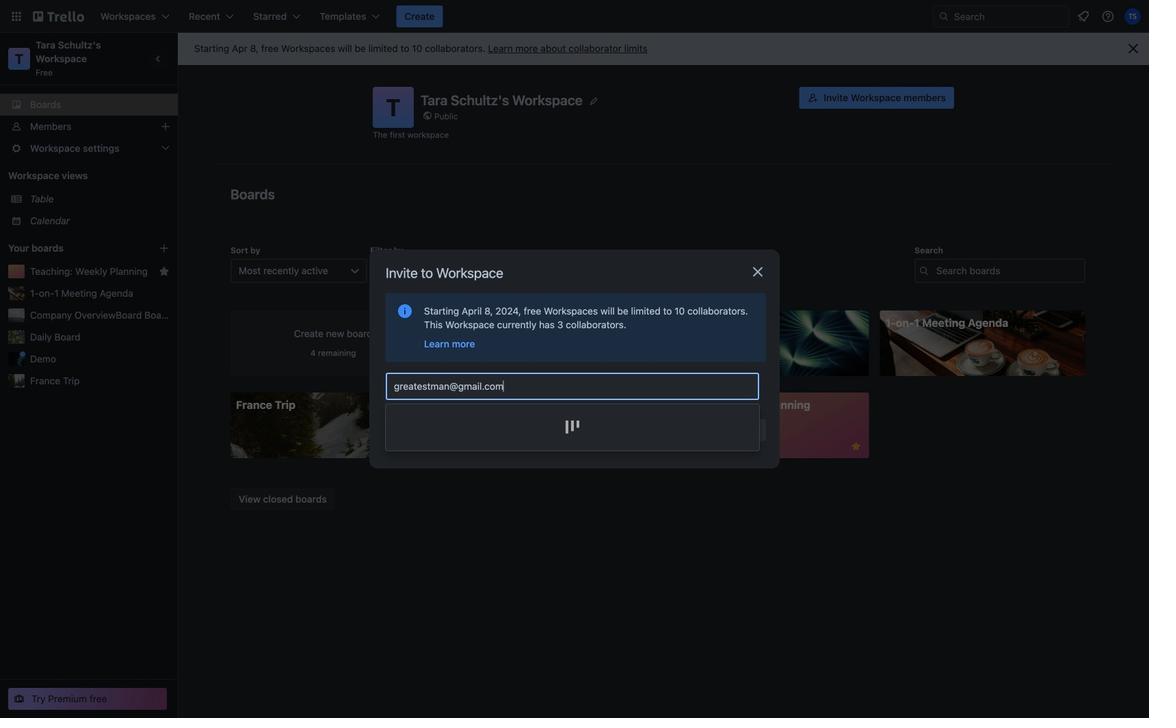 Task type: locate. For each thing, give the bounding box(es) containing it.
open information menu image
[[1101, 10, 1115, 23]]

workspace navigation collapse icon image
[[149, 49, 168, 68]]

primary element
[[0, 0, 1149, 33]]

Search field
[[933, 5, 1070, 27]]

close image
[[750, 264, 766, 280]]

your boards with 6 items element
[[8, 240, 138, 256]]



Task type: vqa. For each thing, say whether or not it's contained in the screenshot.
your boards
no



Task type: describe. For each thing, give the bounding box(es) containing it.
starred icon image
[[159, 266, 170, 277]]

search image
[[938, 11, 949, 22]]

sm image
[[420, 360, 433, 373]]

add board image
[[159, 243, 170, 254]]

tara schultz (taraschultz7) image
[[1124, 8, 1141, 25]]

Email address or name text field
[[394, 377, 756, 396]]

Search boards text field
[[914, 259, 1085, 283]]

0 notifications image
[[1075, 8, 1092, 25]]



